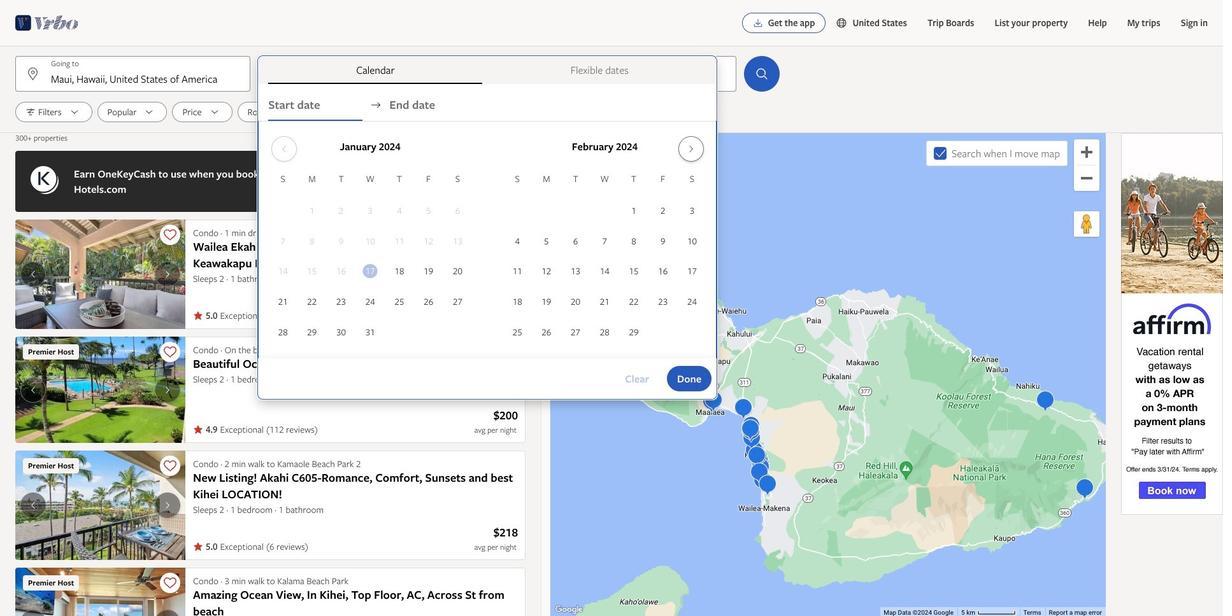 Task type: describe. For each thing, give the bounding box(es) containing it.
xsmall image for "image of wailea ekahi studio #52-e beautifully renovated studio on keawakapu beach"
[[193, 311, 203, 321]]

download the app button image
[[753, 18, 763, 28]]

show next image for new listing! akahi c605-romance, comfort, sunsets and best kihei location! image
[[160, 501, 175, 511]]

show previous image for beautiful ocean front condo - unit a-314 image
[[25, 385, 41, 395]]

xsmall image for image of beautiful ocean front condo - unit a-314
[[193, 425, 203, 435]]

map region
[[550, 133, 1106, 617]]

show previous image for new listing! akahi c605-romance, comfort, sunsets and best kihei location! image
[[25, 501, 41, 511]]

previous month image
[[276, 144, 292, 154]]

google image
[[554, 604, 584, 617]]

image of wailea ekahi studio #52-e beautifully renovated studio on keawakapu beach image
[[15, 220, 185, 329]]

private lanai with a view of the ocean. image
[[15, 451, 185, 561]]

today element
[[363, 265, 378, 279]]

next month image
[[683, 144, 699, 154]]

show previous image for wailea ekahi studio #52-e beautifully renovated studio on keawakapu beach image
[[25, 269, 41, 280]]

february 2024 element
[[503, 172, 707, 348]]



Task type: vqa. For each thing, say whether or not it's contained in the screenshot.
Going to text box
no



Task type: locate. For each thing, give the bounding box(es) containing it.
small image
[[836, 17, 853, 29]]

tab list
[[258, 56, 717, 84]]

directional image
[[370, 99, 382, 111]]

xsmall image
[[193, 311, 203, 321], [193, 425, 203, 435], [193, 542, 203, 552]]

3 xsmall image from the top
[[193, 542, 203, 552]]

show next image for beautiful ocean front condo - unit a-314 image
[[160, 385, 175, 395]]

show next image for wailea ekahi studio #52-e beautifully renovated studio on keawakapu beach image
[[160, 269, 175, 280]]

application
[[268, 131, 707, 348]]

view and light fill the living area image
[[15, 568, 185, 617]]

image of beautiful ocean front condo - unit a-314 image
[[15, 337, 185, 443]]

search image
[[754, 66, 770, 82]]

2 xsmall image from the top
[[193, 425, 203, 435]]

1 xsmall image from the top
[[193, 311, 203, 321]]

vrbo logo image
[[15, 13, 78, 33]]

1 vertical spatial xsmall image
[[193, 425, 203, 435]]

2 vertical spatial xsmall image
[[193, 542, 203, 552]]

0 vertical spatial xsmall image
[[193, 311, 203, 321]]

xsmall image for private lanai with a view of the ocean. image
[[193, 542, 203, 552]]

january 2024 element
[[268, 172, 472, 348]]



